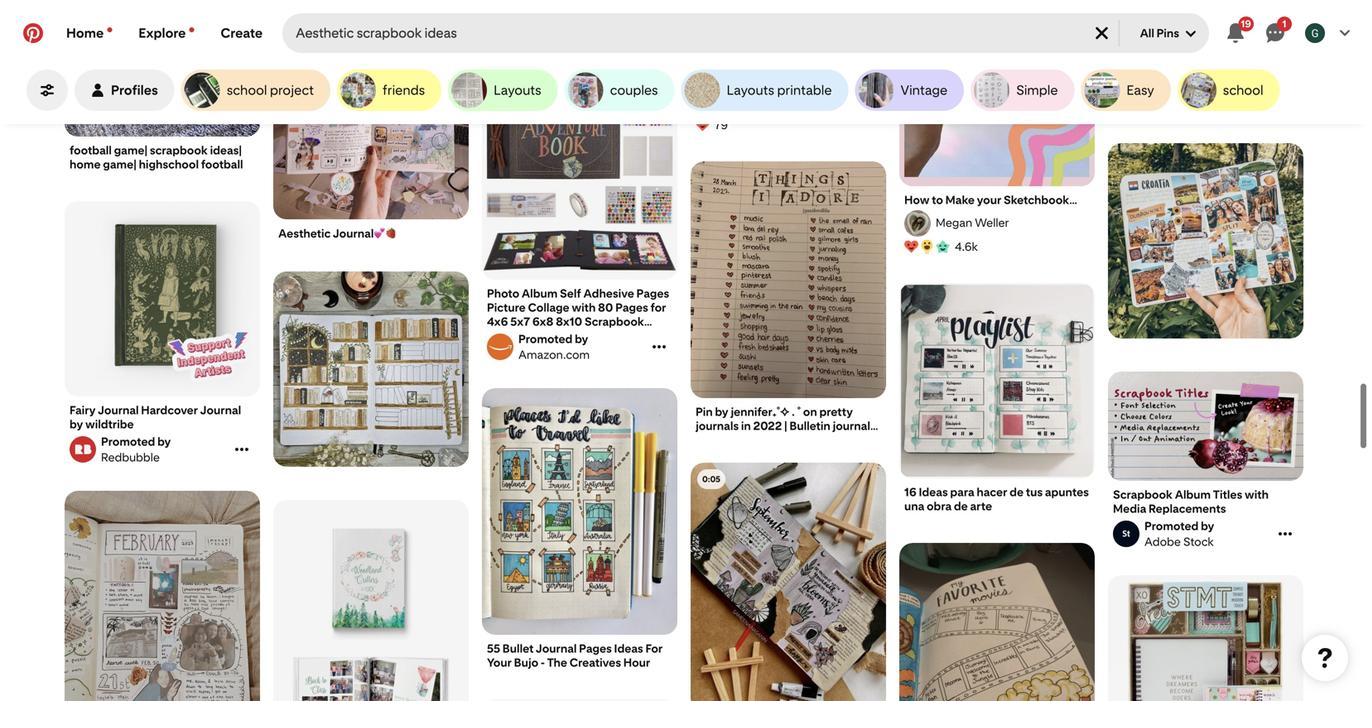 Task type: describe. For each thing, give the bounding box(es) containing it.
notifications image
[[189, 27, 194, 32]]

Search text field
[[296, 13, 1079, 53]]

this contains an image of: mungfali image
[[482, 700, 678, 702]]

school project link
[[181, 70, 330, 111]]

stuff
[[772, 71, 798, 86]]

simple link
[[971, 70, 1075, 111]]

apuntes
[[1045, 485, 1089, 500]]

creative girly stuff
[[696, 71, 798, 86]]

home
[[66, 25, 104, 41]]

stock
[[1184, 535, 1214, 549]]

this contains an image of: pin by jennifer₊˚✧ . ˚ on pretty journals in 2022 | bulletin journal ideas, writing therapy, bullet journal lettering ideas image
[[691, 162, 886, 399]]

jules
[[727, 94, 755, 108]]

easy link
[[1082, 70, 1171, 111]]

ideas inside 'aesthetic & creative travel journal ideas for travelers notebook'
[[1157, 99, 1186, 113]]

1 button
[[1256, 13, 1296, 53]]

with
[[1245, 488, 1269, 502]]

layouts for layouts
[[494, 82, 542, 98]]

this contains an image of: creative girly stuff image
[[691, 0, 886, 65]]

aesthetic journal💕🍓
[[278, 227, 397, 241]]

by
[[70, 418, 83, 432]]

adobe stock
[[1145, 535, 1214, 549]]

travel
[[1227, 85, 1259, 99]]

scrapbook album titles with media replacements link
[[1113, 488, 1299, 516]]

this contains an image of: 16 ideas para hacer de tus apuntes una obra de arte image
[[900, 283, 1095, 479]]

bujo
[[514, 656, 539, 670]]

4.6k
[[955, 240, 978, 254]]

football game| scrapbook ideas| home game| highschool football
[[70, 143, 243, 171]]

aesthetic & creative travel journal ideas for travelers notebook
[[1113, 85, 1259, 128]]

profiles
[[111, 82, 158, 98]]

prices may vary. about the self adhesive page photo album -- the size of our photo albums is 11.6 x 7.5 x 0.6 inches. there are 40 sheets (80 pages) inside for adhesiving photos. the photo album is suitable for 3x5 4x6 5x7 6x8 inch photos. you could one or more kinds of them to get a special photo collage page. design the photo album yourselves -- the box comes with many different design tools. 2 shaped cards for making different shaped pattern you like. 2 colorful corner papers and 2 colorful p image
[[482, 85, 678, 280]]

1 amazon.com from the top
[[519, 44, 590, 58]]

all pins button
[[1127, 13, 1210, 53]]

greg robinson image
[[1306, 23, 1326, 43]]

hacer
[[977, 485, 1008, 500]]

for inside 55 bullet journal pages ideas for your bujo - the creatives hour
[[646, 642, 663, 656]]

journal inside 55 bullet journal pages ideas for your bujo - the creatives hour
[[536, 642, 577, 656]]

school for school project
[[227, 82, 267, 98]]

vintage
[[901, 82, 948, 98]]

2 amazon.com link from the top
[[485, 332, 649, 362]]

football game| scrapbook ideas| home game| highschool football link
[[70, 143, 255, 171]]

couples link
[[565, 70, 675, 111]]

project
[[270, 82, 314, 98]]

para
[[951, 485, 975, 500]]

1
[[1283, 18, 1287, 30]]

this contains an image of: how to make your sketchbook more interesting - easy drawing ideas! 🖍🎨🖼 image
[[900, 0, 1095, 187]]

19 button
[[1216, 13, 1256, 53]]

the
[[547, 656, 567, 670]]

scrapbook
[[150, 143, 208, 157]]

jules e
[[727, 94, 764, 108]]

creative inside 'aesthetic & creative travel journal ideas for travelers notebook'
[[1178, 85, 1224, 99]]

ideas inside 55 bullet journal pages ideas for your bujo - the creatives hour
[[614, 642, 643, 656]]

bullet
[[503, 642, 534, 656]]

high-quality hardcover journal with wraparound print. 128 pages in ruled, graph or blank options. image
[[65, 201, 260, 397]]

journal inside 'aesthetic & creative travel journal ideas for travelers notebook'
[[1113, 99, 1154, 113]]

1 amazon.com link from the top
[[485, 28, 649, 58]]

pins
[[1157, 26, 1180, 40]]

16
[[905, 485, 917, 500]]

titles
[[1213, 488, 1243, 502]]

ideas|
[[210, 143, 242, 157]]

create and keep your own memory journal with the stmt diy journaling set! personalize up to 70 pages of your thoughts, lists and secrets! kit includes a 70 page journal, colorful chipboard pieces, foil and glitter frames, suede tassel, glitter tape, magnetic bookmarks, printed pages, glue stick and gel pen. ideal for ages 14+ image
[[1108, 576, 1304, 702]]

explore link
[[125, 13, 207, 53]]

this contains: woodland critters treering yearbook theme image
[[273, 500, 469, 702]]

this contains: aesthetic & creative travel journal ideas for travelers notebook image
[[1108, 0, 1304, 79]]

weller
[[975, 216, 1010, 230]]

fairy
[[70, 403, 96, 418]]

stock image: scrapbook album titles with media replacements image
[[1108, 372, 1304, 482]]

obra
[[927, 500, 952, 514]]

friends link
[[337, 70, 442, 111]]

layouts printable link
[[681, 70, 849, 111]]

vintage link
[[855, 70, 964, 111]]

notebook
[[1113, 113, 1168, 128]]

79
[[715, 118, 728, 132]]

adobe stock link
[[1111, 519, 1275, 549]]

arte
[[971, 500, 993, 514]]

4.6k link
[[905, 237, 1090, 257]]

filter image
[[41, 84, 54, 97]]

aesthetic & creative travel journal ideas for travelers notebook link
[[1113, 85, 1299, 128]]

create link
[[207, 13, 276, 53]]



Task type: locate. For each thing, give the bounding box(es) containing it.
1 vertical spatial amazon.com
[[519, 348, 590, 362]]

home
[[70, 157, 101, 171]]

layouts inside layouts printable link
[[727, 82, 775, 98]]

hour
[[624, 656, 651, 670]]

0 vertical spatial amazon.com
[[519, 44, 590, 58]]

redbubble link
[[67, 435, 231, 465]]

1 horizontal spatial aesthetic
[[1113, 85, 1166, 99]]

school left project
[[227, 82, 267, 98]]

0 vertical spatial for
[[1188, 99, 1205, 113]]

aesthetic inside 'aesthetic & creative travel journal ideas for travelers notebook'
[[1113, 85, 1166, 99]]

layouts printable
[[727, 82, 832, 98]]

simple
[[1017, 82, 1058, 98]]

layouts inside layouts link
[[494, 82, 542, 98]]

2 vertical spatial ideas
[[614, 642, 643, 656]]

tus
[[1026, 485, 1043, 500]]

megan
[[936, 216, 973, 230]]

1 school from the left
[[227, 82, 267, 98]]

1 horizontal spatial football
[[201, 157, 243, 171]]

school project
[[227, 82, 314, 98]]

school for school
[[1223, 82, 1264, 98]]

0 horizontal spatial de
[[954, 500, 968, 514]]

dropdown image
[[1186, 29, 1196, 39]]

hardcover
[[141, 403, 198, 418]]

this contains an image of: 55 bullet journal pages ideas for your bujo - the creatives hour image
[[482, 389, 678, 636]]

1 layouts from the left
[[494, 82, 542, 98]]

0 horizontal spatial football
[[70, 143, 112, 157]]

album
[[1175, 488, 1211, 502]]

for right pages
[[646, 642, 663, 656]]

easy
[[1127, 82, 1155, 98]]

1 horizontal spatial creative
[[1178, 85, 1224, 99]]

aesthetic for aesthetic & creative travel journal ideas for travelers notebook
[[1113, 85, 1166, 99]]

replacements
[[1149, 502, 1227, 516]]

55 bullet journal pages ideas for your bujo - the creatives hour
[[487, 642, 663, 670]]

19
[[1241, 18, 1252, 30]]

2 layouts from the left
[[727, 82, 775, 98]]

0 horizontal spatial creative
[[696, 71, 742, 86]]

school link
[[1178, 70, 1280, 111]]

megan weller
[[936, 216, 1010, 230]]

this contains an image of: 'february recap' image
[[65, 491, 260, 702]]

-
[[541, 656, 545, 670]]

aesthetic left journal💕🍓
[[278, 227, 331, 241]]

game|
[[114, 143, 148, 157], [103, 157, 137, 171]]

layouts link
[[448, 70, 558, 111]]

creative girly stuff link
[[696, 71, 881, 86]]

1 horizontal spatial ideas
[[919, 485, 948, 500]]

football right highschool
[[201, 157, 243, 171]]

home link
[[53, 13, 125, 53]]

for right '&'
[[1188, 99, 1205, 113]]

wildtribe
[[85, 418, 134, 432]]

1 horizontal spatial school
[[1223, 82, 1264, 98]]

jules e link
[[727, 94, 764, 108]]

person image
[[91, 84, 104, 97]]

1 horizontal spatial this contains an image of: image
[[691, 463, 886, 702]]

0 horizontal spatial aesthetic
[[278, 227, 331, 241]]

0 vertical spatial ideas
[[1157, 99, 1186, 113]]

1 vertical spatial aesthetic
[[278, 227, 331, 241]]

2 school from the left
[[1223, 82, 1264, 98]]

journal💕🍓
[[333, 227, 397, 241]]

de left tus
[[1010, 485, 1024, 500]]

2 horizontal spatial ideas
[[1157, 99, 1186, 113]]

1 vertical spatial ideas
[[919, 485, 948, 500]]

all pins
[[1140, 26, 1180, 40]]

highschool
[[139, 157, 199, 171]]

school
[[227, 82, 267, 98], [1223, 82, 1264, 98]]

aesthetic journal💕🍓 link
[[278, 226, 464, 241]]

football
[[70, 143, 112, 157], [201, 157, 243, 171]]

football down "person" icon
[[70, 143, 112, 157]]

your
[[487, 656, 512, 670]]

0 vertical spatial amazon.com link
[[485, 28, 649, 58]]

this contains an image of: aesthetic journal💕🍓 image
[[273, 0, 469, 219]]

create
[[221, 25, 263, 41]]

pages
[[579, 642, 612, 656]]

79 link
[[696, 115, 881, 135]]

creative right '&'
[[1178, 85, 1224, 99]]

creatives
[[570, 656, 621, 670]]

travelers
[[1207, 99, 1256, 113]]

girly
[[744, 71, 770, 86]]

this contains an image of: football game| scrapbook ideas| home game| highschool football image
[[65, 0, 260, 137]]

0 vertical spatial aesthetic
[[1113, 85, 1166, 99]]

1 vertical spatial amazon.com link
[[485, 332, 649, 362]]

profiles link
[[75, 70, 175, 111]]

aesthetic
[[1113, 85, 1166, 99], [278, 227, 331, 241]]

1 horizontal spatial de
[[1010, 485, 1024, 500]]

2 horizontal spatial this contains an image of: image
[[1108, 143, 1304, 339]]

0 horizontal spatial layouts
[[494, 82, 542, 98]]

amazon.com
[[519, 44, 590, 58], [519, 348, 590, 362]]

scrapbook
[[1113, 488, 1173, 502]]

fairy journal hardcover journal by wildtribe link
[[70, 403, 255, 432]]

adobe
[[1145, 535, 1181, 549]]

school up the travelers
[[1223, 82, 1264, 98]]

this contains an image of: favorite movies bujo page image
[[900, 543, 1095, 702]]

redbubble
[[101, 451, 160, 465]]

0 horizontal spatial school
[[227, 82, 267, 98]]

all
[[1140, 26, 1155, 40]]

1 vertical spatial for
[[646, 642, 663, 656]]

0 horizontal spatial this contains an image of: image
[[273, 272, 469, 467]]

&
[[1168, 85, 1176, 99]]

creative
[[696, 71, 742, 86], [1178, 85, 1224, 99]]

friends
[[383, 82, 425, 98]]

printable
[[777, 82, 832, 98]]

notifications image
[[107, 27, 112, 32]]

fairy journal hardcover journal by wildtribe
[[70, 403, 241, 432]]

de left arte
[[954, 500, 968, 514]]

explore
[[139, 25, 186, 41]]

0 horizontal spatial ideas
[[614, 642, 643, 656]]

2 amazon.com from the top
[[519, 348, 590, 362]]

1 horizontal spatial layouts
[[727, 82, 775, 98]]

0 horizontal spatial for
[[646, 642, 663, 656]]

ideas
[[1157, 99, 1186, 113], [919, 485, 948, 500], [614, 642, 643, 656]]

layouts
[[494, 82, 542, 98], [727, 82, 775, 98]]

layouts for layouts printable
[[727, 82, 775, 98]]

scrapbook album titles with media replacements
[[1113, 488, 1269, 516]]

ideas inside 16 ideas para hacer de tus apuntes una obra de arte
[[919, 485, 948, 500]]

55 bullet journal pages ideas for your bujo - the creatives hour link
[[487, 642, 673, 670]]

media
[[1113, 502, 1147, 516]]

e
[[757, 94, 764, 108]]

journal
[[1113, 99, 1154, 113], [98, 403, 139, 418], [200, 403, 241, 418], [536, 642, 577, 656]]

de
[[1010, 485, 1024, 500], [954, 500, 968, 514]]

creative up jules
[[696, 71, 742, 86]]

for inside 'aesthetic & creative travel journal ideas for travelers notebook'
[[1188, 99, 1205, 113]]

16 ideas para hacer de tus apuntes una obra de arte link
[[905, 485, 1090, 514]]

megan weller link
[[936, 216, 1010, 230]]

for
[[1188, 99, 1205, 113], [646, 642, 663, 656]]

1 horizontal spatial for
[[1188, 99, 1205, 113]]

this contains an image of: image
[[1108, 143, 1304, 339], [273, 272, 469, 467], [691, 463, 886, 702]]

16 ideas para hacer de tus apuntes una obra de arte
[[905, 485, 1089, 514]]

55
[[487, 642, 500, 656]]

aesthetic for aesthetic journal💕🍓
[[278, 227, 331, 241]]

aesthetic up notebook
[[1113, 85, 1166, 99]]

una
[[905, 500, 925, 514]]

couples
[[610, 82, 658, 98]]



Task type: vqa. For each thing, say whether or not it's contained in the screenshot.
see
no



